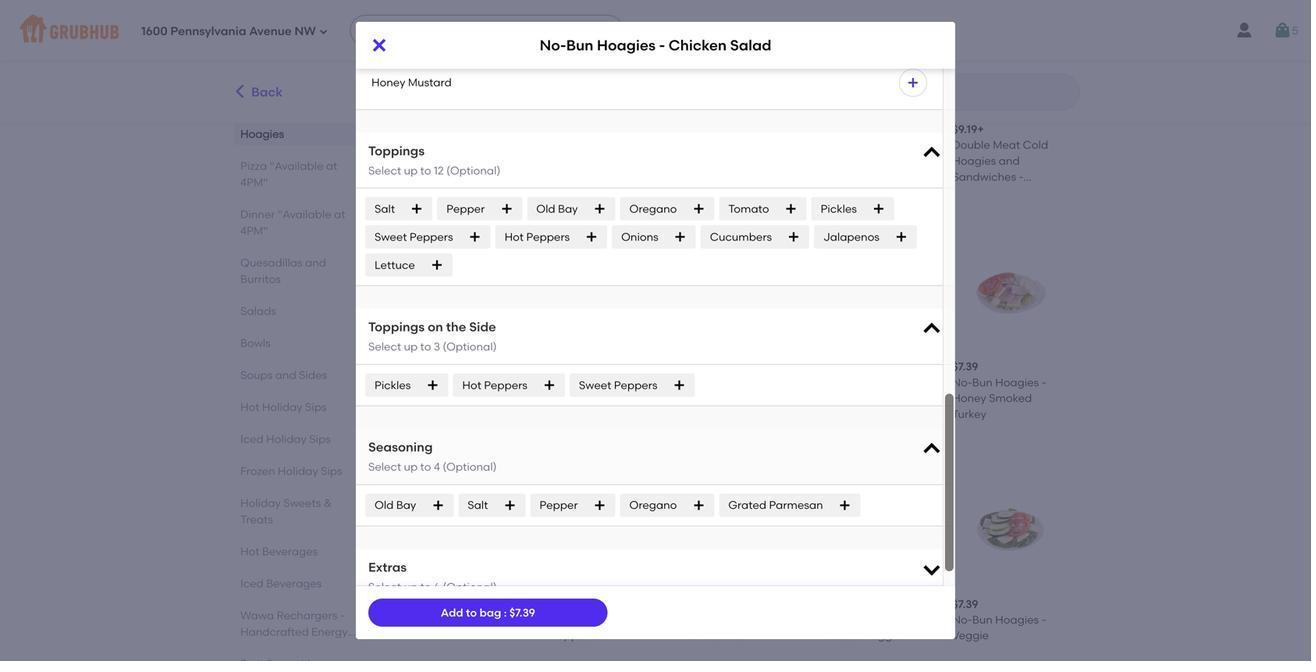 Task type: describe. For each thing, give the bounding box(es) containing it.
sides
[[299, 369, 327, 382]]

hoagies inside no-bun hoagies - roasted veggie
[[862, 613, 906, 627]]

1600
[[141, 24, 168, 38]]

to left bag
[[466, 606, 477, 619]]

(optional) for seasoning
[[443, 460, 497, 474]]

no- for $7.39 no-bun hoagies - chicken salad
[[551, 376, 571, 389]]

turkey inside $7.39 no-bun hoagies - honey smoked turkey
[[953, 407, 987, 421]]

& inside $5.49 + hot hoagies - pepperoni marinara *sauce contains pork & beef*
[[551, 186, 559, 199]]

holiday inside holiday sweets & treats
[[241, 497, 281, 510]]

italian inside $7.39 no-bun hoagies - italian
[[417, 629, 450, 642]]

and for $9.19 + double meat cold hoagies and sandwiches - custom
[[999, 154, 1020, 167]]

- inside wawa rechargers - handcrafted energy drinks (contains caffeine)
[[340, 609, 345, 622]]

veggie for bun
[[953, 629, 989, 642]]

$7.39 no-bun hoagies - honey smoked turkey
[[953, 360, 1047, 421]]

no- inside no-bun hoagies - tuna salad
[[685, 613, 705, 627]]

- inside no-bun hoagies - tuna salad
[[774, 613, 779, 627]]

to for seasoning
[[421, 460, 431, 474]]

beverages for hot beverages
[[262, 545, 318, 558]]

back
[[251, 84, 283, 100]]

4pm" for pizza "available at 4pm"
[[241, 176, 268, 189]]

no-bun hoagies - veggie image
[[953, 472, 1068, 587]]

5 button
[[1274, 16, 1299, 45]]

$9.19 + double meat cold hoagies and sandwiches - custom italian
[[819, 123, 915, 199]]

- inside $7.39 no-bun hoagies - pepperoni
[[640, 613, 645, 627]]

6
[[434, 580, 440, 594]]

salads
[[241, 305, 276, 318]]

$5.69
[[417, 123, 445, 136]]

wawa rechargers - handcrafted energy drinks (contains caffeine)
[[241, 609, 348, 661]]

contains
[[590, 170, 636, 183]]

frozen
[[241, 465, 275, 478]]

bun for $7.39 no-bun hoagies - ham
[[705, 376, 725, 389]]

bun for $7.39 no-bun hoagies - honey smoked turkey
[[973, 376, 993, 389]]

parmesan inside $5.69 + hot hoagies - meatball parmesan *contains pork & beef*
[[467, 154, 521, 167]]

holiday for frozen
[[278, 465, 318, 478]]

svg image inside honey mustard button
[[907, 76, 920, 89]]

- inside $9.19 + double meat cold hoagies and sandwiches - custom
[[1019, 170, 1024, 183]]

hot holiday sips
[[241, 401, 327, 414]]

12
[[434, 164, 444, 177]]

no- for $7.39 no-bun hoagies - pepperoni
[[551, 613, 571, 627]]

0 horizontal spatial pepper
[[447, 202, 485, 216]]

- inside $7.39 no-bun hoagies - italian
[[506, 613, 511, 627]]

*contains
[[417, 170, 468, 183]]

meat for italian
[[859, 138, 887, 152]]

holiday for iced
[[266, 433, 307, 446]]

hoagies inside $7.39 no-bun hoagies - honey smoked turkey
[[996, 376, 1040, 389]]

hot holiday sips tab
[[241, 399, 362, 415]]

beef* inside $5.69 + hot hoagies - meatball parmesan *contains pork & beef*
[[417, 186, 446, 199]]

no-bun hoagies - blt image
[[417, 235, 532, 350]]

grated parmesan
[[729, 499, 824, 512]]

$7.39 no-bun hoagies - ham
[[685, 360, 779, 405]]

cucumbers
[[710, 230, 772, 244]]

hot hoagies - pepperoni marinara *sauce contains pork & beef* image
[[551, 0, 666, 113]]

chicken inside $7.39 no-bun hoagies - chicken salad
[[551, 392, 594, 405]]

bun for $7.39 no-bun hoagies - veggie
[[973, 613, 993, 627]]

marinara
[[608, 154, 656, 167]]

avenue
[[249, 24, 292, 38]]

up for toppings
[[404, 164, 418, 177]]

0 horizontal spatial old bay
[[375, 499, 416, 512]]

blt
[[513, 376, 532, 389]]

$7.79 no-bun hoagies - blt
[[417, 360, 532, 389]]

- inside $5.49 + hot hoagies - pepperoni marinara *sauce contains pork & beef*
[[619, 138, 624, 152]]

soups
[[241, 369, 273, 382]]

$7.39 for $7.39 no-bun hoagies - ham
[[685, 360, 711, 373]]

+ for $5.69 + hot hoagies - meatball parmesan *contains pork & beef*
[[445, 123, 452, 136]]

pork inside $5.69 + hot hoagies - meatball parmesan *contains pork & beef*
[[470, 170, 494, 183]]

$8.09
[[819, 360, 848, 373]]

meatball
[[417, 154, 464, 167]]

quesadillas
[[241, 256, 303, 269]]

seasoning select up to 4 (optional)
[[369, 440, 497, 474]]

honey inside $7.39 no-bun hoagies - honey smoked turkey
[[953, 392, 987, 405]]

1 vertical spatial hot peppers
[[463, 379, 528, 392]]

- inside $9.19 + double meat cold hoagies and sandwiches - custom italian
[[885, 170, 890, 183]]

the
[[446, 320, 466, 335]]

sandwiches for italian
[[819, 170, 883, 183]]

iced beverages tab
[[241, 575, 362, 592]]

pepperoni for hot
[[551, 154, 605, 167]]

& inside $12.19 + double meat cold hoagies and sandwiches - turkey & ham
[[685, 186, 693, 199]]

handcrafted
[[241, 625, 309, 639]]

hot inside $5.49 + hot hoagies - pepperoni marinara *sauce contains pork & beef*
[[551, 138, 570, 152]]

quesadillas and burritos
[[241, 256, 326, 286]]

custom for $9.19 + double meat cold hoagies and sandwiches - custom
[[953, 186, 995, 199]]

double meat cold hoagies and sandwiches - custom italian image
[[819, 0, 934, 113]]

pennsylvania
[[170, 24, 246, 38]]

dinner
[[241, 208, 275, 221]]

red wine vinegar
[[372, 22, 466, 35]]

iced beverages
[[241, 577, 322, 590]]

pepperoni for bun
[[551, 629, 605, 642]]

nw
[[295, 24, 316, 38]]

bag
[[480, 606, 501, 619]]

svg image inside main navigation navigation
[[319, 27, 328, 36]]

$7.39 no-bun hoagies - italian
[[417, 598, 511, 642]]

no-bun hoagies - pepperoni image
[[551, 472, 666, 587]]

holiday sweets & treats
[[241, 497, 332, 526]]

toppings select up to 12 (optional)
[[369, 143, 501, 177]]

hot beverages tab
[[241, 543, 362, 560]]

iced holiday sips
[[241, 433, 331, 446]]

bun for $7.39 no-bun hoagies - pepperoni
[[571, 613, 591, 627]]

(optional) for toppings
[[447, 164, 501, 177]]

cold for $12.19 + double meat cold hoagies and sandwiches - turkey & ham
[[755, 138, 781, 152]]

drinks
[[241, 642, 273, 655]]

wawa
[[241, 609, 274, 622]]

red wine vinegar button
[[356, 2, 956, 55]]

+ for $5.49 + hot hoagies - pepperoni marinara *sauce contains pork & beef*
[[579, 123, 586, 136]]

1600 pennsylvania avenue nw
[[141, 24, 316, 38]]

salad inside $7.39 no-bun hoagies - chicken salad
[[597, 392, 628, 405]]

+ for $9.19 + double meat cold hoagies and sandwiches - custom
[[978, 123, 985, 136]]

no-bun hoagies - roasted veggie button
[[813, 466, 940, 650]]

0 vertical spatial sweet peppers
[[375, 230, 453, 244]]

$5.49 + hot hoagies - pepperoni marinara *sauce contains pork & beef*
[[551, 123, 663, 199]]

onions
[[622, 230, 659, 244]]

5
[[1293, 24, 1299, 37]]

sandwiches for &
[[685, 170, 749, 183]]

sips for frozen holiday sips
[[321, 465, 342, 478]]

back button
[[231, 73, 284, 111]]

- inside $7.39 no-bun hoagies - chicken salad
[[640, 376, 645, 389]]

0 vertical spatial bay
[[558, 202, 578, 216]]

select for toppings
[[369, 164, 401, 177]]

$5.49
[[551, 123, 579, 136]]

turkey inside $12.19 + double meat cold hoagies and sandwiches - turkey & ham
[[759, 170, 793, 183]]

sweets
[[284, 497, 321, 510]]

hoagies inside tab
[[241, 127, 284, 141]]

salad for no-bun hoagies - chicken salad
[[731, 37, 772, 54]]

extras
[[369, 560, 407, 575]]

burritos
[[241, 273, 281, 286]]

beef* inside $5.49 + hot hoagies - pepperoni marinara *sauce contains pork & beef*
[[562, 186, 591, 199]]

& inside $5.69 + hot hoagies - meatball parmesan *contains pork & beef*
[[497, 170, 505, 183]]

honey mustard
[[372, 76, 452, 89]]

0 vertical spatial pickles
[[821, 202, 857, 216]]

hoagies inside $7.39 no-bun hoagies - chicken salad
[[594, 376, 638, 389]]

no-bun hoagies - tuna salad button
[[679, 466, 806, 650]]

bun inside no-bun hoagies - roasted veggie
[[839, 613, 859, 627]]

dinner "available at 4pm" tab
[[241, 206, 362, 239]]

treats
[[241, 513, 273, 526]]

soups and sides tab
[[241, 367, 362, 383]]

0 vertical spatial old
[[537, 202, 556, 216]]

$7.39 no-bun hoagies - chicken salad
[[551, 360, 645, 405]]

sips for hot holiday sips
[[305, 401, 327, 414]]

$5.69 + hot hoagies - meatball parmesan *contains pork & beef*
[[417, 123, 521, 199]]

$7.79
[[417, 360, 442, 373]]

honey mustard button
[[356, 56, 956, 109]]

toppings on the side select up to 3 (optional)
[[369, 320, 497, 354]]

vinegar
[[424, 22, 466, 35]]

hoagies inside $7.39 no-bun hoagies - italian
[[460, 613, 504, 627]]

*sauce
[[551, 170, 588, 183]]

frozen holiday sips tab
[[241, 463, 362, 479]]

$12.19
[[685, 123, 715, 136]]

1 vertical spatial sweet peppers
[[579, 379, 658, 392]]

add
[[441, 606, 464, 619]]

extras select up to 6 (optional)
[[369, 560, 497, 594]]

and for $12.19 + double meat cold hoagies and sandwiches - turkey & ham
[[731, 154, 752, 167]]

& inside holiday sweets & treats
[[324, 497, 332, 510]]

ham inside $7.39 no-bun hoagies - ham
[[685, 392, 711, 405]]

pork inside $5.49 + hot hoagies - pepperoni marinara *sauce contains pork & beef*
[[639, 170, 663, 183]]

$8.09 button
[[813, 228, 940, 428]]

$7.39 for $7.39 no-bun hoagies - pepperoni
[[551, 598, 577, 611]]

hoagies inside $5.49 + hot hoagies - pepperoni marinara *sauce contains pork & beef*
[[573, 138, 616, 152]]

and inside 'quesadillas and burritos'
[[305, 256, 326, 269]]

hoagies inside $9.19 + double meat cold hoagies and sandwiches - custom italian
[[819, 154, 863, 167]]

- inside $5.69 + hot hoagies - meatball parmesan *contains pork & beef*
[[485, 138, 490, 152]]

cold for $9.19 + double meat cold hoagies and sandwiches - custom italian
[[889, 138, 915, 152]]

bun for $7.79 no-bun hoagies - blt
[[437, 376, 457, 389]]

on
[[428, 320, 443, 335]]

meat for &
[[725, 138, 753, 152]]

up for extras
[[404, 580, 418, 594]]

0 horizontal spatial old
[[375, 499, 394, 512]]

no-bun hoagies - roasted veggie
[[819, 613, 913, 642]]

double meat cold hoagies and sandwiches - custom image
[[953, 0, 1068, 113]]

- inside $7.39 no-bun hoagies - veggie
[[1042, 613, 1047, 627]]

no- for $7.79 no-bun hoagies - blt
[[417, 376, 437, 389]]

sandwiches inside $9.19 + double meat cold hoagies and sandwiches - custom
[[953, 170, 1017, 183]]

pizza "available at 4pm" tab
[[241, 158, 362, 191]]

(contains
[[275, 642, 327, 655]]



Task type: locate. For each thing, give the bounding box(es) containing it.
2 sandwiches from the left
[[819, 170, 883, 183]]

0 vertical spatial at
[[326, 159, 338, 173]]

beef* down *sauce
[[562, 186, 591, 199]]

no- inside $7.39 no-bun hoagies - italian
[[417, 613, 437, 627]]

"available down hoagies tab
[[270, 159, 324, 173]]

select for extras
[[369, 580, 401, 594]]

:
[[504, 606, 507, 619]]

at for pizza "available at 4pm"
[[326, 159, 338, 173]]

hoagies inside $7.39 no-bun hoagies - ham
[[728, 376, 772, 389]]

2 beef* from the left
[[562, 186, 591, 199]]

1 horizontal spatial old
[[537, 202, 556, 216]]

1 4pm" from the top
[[241, 176, 268, 189]]

0 vertical spatial iced
[[241, 433, 264, 446]]

0 vertical spatial toppings
[[369, 143, 425, 158]]

0 horizontal spatial turkey
[[759, 170, 793, 183]]

old down *sauce
[[537, 202, 556, 216]]

"available
[[270, 159, 324, 173], [278, 208, 332, 221]]

3 select from the top
[[369, 460, 401, 474]]

no-bun hoagies - honey smoked turkey image
[[953, 235, 1068, 350]]

beverages
[[262, 545, 318, 558], [266, 577, 322, 590]]

0 vertical spatial old bay
[[537, 202, 578, 216]]

to for extras
[[421, 580, 431, 594]]

2 meat from the left
[[859, 138, 887, 152]]

mustard
[[408, 76, 452, 89]]

up inside toppings on the side select up to 3 (optional)
[[404, 340, 418, 354]]

0 vertical spatial beverages
[[262, 545, 318, 558]]

honey left mustard
[[372, 76, 406, 89]]

1 vertical spatial ham
[[685, 392, 711, 405]]

veggie inside $7.39 no-bun hoagies - veggie
[[953, 629, 989, 642]]

wine
[[395, 22, 422, 35]]

$7.39 for $7.39 no-bun hoagies - chicken salad
[[551, 360, 577, 373]]

0 horizontal spatial beef*
[[417, 186, 446, 199]]

0 vertical spatial italian
[[863, 186, 897, 199]]

grated
[[729, 499, 767, 512]]

toppings left on
[[369, 320, 425, 335]]

custom
[[819, 186, 861, 199], [953, 186, 995, 199]]

old bay
[[537, 202, 578, 216], [375, 499, 416, 512]]

1 double from the left
[[685, 138, 723, 152]]

svg image
[[319, 27, 328, 36], [921, 142, 943, 164], [411, 203, 423, 215], [693, 203, 705, 215], [873, 203, 885, 215], [469, 231, 481, 243], [788, 231, 800, 243], [896, 231, 908, 243], [921, 318, 943, 340], [427, 379, 439, 392], [543, 379, 556, 392], [432, 499, 445, 512], [504, 499, 516, 512], [693, 499, 705, 512], [921, 559, 943, 580]]

to for toppings
[[421, 164, 431, 177]]

sweet right blt
[[579, 379, 612, 392]]

no- inside no-bun hoagies - roasted veggie
[[819, 613, 839, 627]]

double for $9.19 + double meat cold hoagies and sandwiches - custom italian
[[819, 138, 857, 152]]

0 horizontal spatial chicken
[[551, 392, 594, 405]]

$7.39 inside $7.39 no-bun hoagies - honey smoked turkey
[[953, 360, 979, 373]]

hoagies inside $12.19 + double meat cold hoagies and sandwiches - turkey & ham
[[685, 154, 729, 167]]

$9.19 inside $9.19 + double meat cold hoagies and sandwiches - custom italian
[[819, 123, 844, 136]]

to inside toppings on the side select up to 3 (optional)
[[421, 340, 431, 354]]

4pm" down 'dinner' in the top of the page
[[241, 224, 268, 237]]

no- for $7.39 no-bun hoagies - italian
[[417, 613, 437, 627]]

1 up from the top
[[404, 164, 418, 177]]

toppings for select
[[369, 143, 425, 158]]

0 horizontal spatial custom
[[819, 186, 861, 199]]

peppers
[[410, 230, 453, 244], [527, 230, 570, 244], [484, 379, 528, 392], [614, 379, 658, 392]]

"available inside pizza "available at 4pm"
[[270, 159, 324, 173]]

"available down pizza "available at 4pm" tab on the top left
[[278, 208, 332, 221]]

select left 12
[[369, 164, 401, 177]]

sweet up the lettuce
[[375, 230, 407, 244]]

chicken
[[669, 37, 727, 54], [551, 392, 594, 405]]

1 vertical spatial salad
[[597, 392, 628, 405]]

2 horizontal spatial meat
[[993, 138, 1021, 152]]

4
[[434, 460, 440, 474]]

+ inside $5.49 + hot hoagies - pepperoni marinara *sauce contains pork & beef*
[[579, 123, 586, 136]]

0 vertical spatial oregano
[[630, 202, 677, 216]]

no-bun hoagies - tuna salad
[[685, 613, 779, 642]]

old
[[537, 202, 556, 216], [375, 499, 394, 512]]

- inside $7.79 no-bun hoagies - blt
[[506, 376, 511, 389]]

double meat cold hoagies and sandwiches - turkey & ham image
[[685, 0, 800, 113]]

1 horizontal spatial sandwiches
[[819, 170, 883, 183]]

rechargers
[[277, 609, 338, 622]]

to left "6"
[[421, 580, 431, 594]]

1 vertical spatial pepper
[[540, 499, 578, 512]]

quesadillas and burritos tab
[[241, 255, 362, 287]]

& right sweets
[[324, 497, 332, 510]]

double for $9.19 + double meat cold hoagies and sandwiches - custom
[[953, 138, 991, 152]]

up inside seasoning select up to 4 (optional)
[[404, 460, 418, 474]]

no- inside $7.39 no-bun hoagies - ham
[[685, 376, 705, 389]]

beverages down hot beverages tab
[[266, 577, 322, 590]]

0 horizontal spatial $9.19
[[819, 123, 844, 136]]

1 horizontal spatial honey
[[953, 392, 987, 405]]

sweet peppers
[[375, 230, 453, 244], [579, 379, 658, 392]]

roasted
[[819, 629, 863, 642]]

4 + from the left
[[844, 123, 851, 136]]

1 horizontal spatial double
[[819, 138, 857, 152]]

1 vertical spatial toppings
[[369, 320, 425, 335]]

beverages inside hot beverages tab
[[262, 545, 318, 558]]

up left 12
[[404, 164, 418, 177]]

hoagies tab
[[241, 126, 362, 142]]

1 vertical spatial bay
[[396, 499, 416, 512]]

jalapenos
[[824, 230, 880, 244]]

(optional) inside toppings on the side select up to 3 (optional)
[[443, 340, 497, 354]]

at inside "dinner "available at 4pm""
[[334, 208, 346, 221]]

no- inside $7.79 no-bun hoagies - blt
[[417, 376, 437, 389]]

2 4pm" from the top
[[241, 224, 268, 237]]

smoked
[[990, 392, 1033, 405]]

holiday sweets & treats tab
[[241, 495, 362, 528]]

no-bun hoagies - italian image
[[417, 472, 532, 587]]

italian up "jalapenos"
[[863, 186, 897, 199]]

0 vertical spatial hot peppers
[[505, 230, 570, 244]]

hoagies inside $7.39 no-bun hoagies - veggie
[[996, 613, 1040, 627]]

&
[[497, 170, 505, 183], [551, 186, 559, 199], [685, 186, 693, 199], [324, 497, 332, 510]]

1 vertical spatial pepperoni
[[551, 629, 605, 642]]

$7.39 inside $7.39 no-bun hoagies - italian
[[417, 598, 443, 611]]

hot peppers
[[505, 230, 570, 244], [463, 379, 528, 392]]

at inside pizza "available at 4pm"
[[326, 159, 338, 173]]

no-bun hoagies - roast beef image
[[819, 235, 934, 350]]

(optional) inside extras select up to 6 (optional)
[[443, 580, 497, 594]]

bay down *sauce
[[558, 202, 578, 216]]

0 horizontal spatial salt
[[375, 202, 395, 216]]

& down *sauce
[[551, 186, 559, 199]]

& right *contains
[[497, 170, 505, 183]]

up for seasoning
[[404, 460, 418, 474]]

hoagies inside $5.69 + hot hoagies - meatball parmesan *contains pork & beef*
[[439, 138, 482, 152]]

no- for $7.39 no-bun hoagies - ham
[[685, 376, 705, 389]]

2 toppings from the top
[[369, 320, 425, 335]]

2 oregano from the top
[[630, 499, 677, 512]]

- inside $7.39 no-bun hoagies - ham
[[774, 376, 779, 389]]

and for $9.19 + double meat cold hoagies and sandwiches - custom italian
[[865, 154, 886, 167]]

0 horizontal spatial italian
[[417, 629, 450, 642]]

select for seasoning
[[369, 460, 401, 474]]

up inside toppings select up to 12 (optional)
[[404, 164, 418, 177]]

3 meat from the left
[[993, 138, 1021, 152]]

(optional) for extras
[[443, 580, 497, 594]]

cold inside $9.19 + double meat cold hoagies and sandwiches - custom italian
[[889, 138, 915, 152]]

2 $9.19 from the left
[[953, 123, 978, 136]]

iced for iced beverages
[[241, 577, 264, 590]]

to left 4
[[421, 460, 431, 474]]

toppings down $5.69
[[369, 143, 425, 158]]

4pm" down pizza
[[241, 176, 268, 189]]

old bay down *sauce
[[537, 202, 578, 216]]

3 up from the top
[[404, 460, 418, 474]]

0 vertical spatial sweet
[[375, 230, 407, 244]]

$9.19 for $9.19 + double meat cold hoagies and sandwiches - custom
[[953, 123, 978, 136]]

soups and sides
[[241, 369, 327, 382]]

to inside toppings select up to 12 (optional)
[[421, 164, 431, 177]]

select down the extras
[[369, 580, 401, 594]]

"available for pizza
[[270, 159, 324, 173]]

sips up sweets
[[321, 465, 342, 478]]

3 cold from the left
[[1023, 138, 1049, 152]]

beverages inside iced beverages tab
[[266, 577, 322, 590]]

sips
[[305, 401, 327, 414], [309, 433, 331, 446], [321, 465, 342, 478]]

select down the "seasoning"
[[369, 460, 401, 474]]

double for $12.19 + double meat cold hoagies and sandwiches - turkey & ham
[[685, 138, 723, 152]]

0 vertical spatial ham
[[696, 186, 722, 199]]

salads tab
[[241, 303, 362, 319]]

bun for $7.39 no-bun hoagies - italian
[[437, 613, 457, 627]]

custom inside $9.19 + double meat cold hoagies and sandwiches - custom italian
[[819, 186, 861, 199]]

holiday up the treats
[[241, 497, 281, 510]]

salt down seasoning select up to 4 (optional)
[[468, 499, 488, 512]]

bowls
[[241, 337, 271, 350]]

$7.39 for $7.39 no-bun hoagies - honey smoked turkey
[[953, 360, 979, 373]]

bay down seasoning select up to 4 (optional)
[[396, 499, 416, 512]]

2 pepperoni from the top
[[551, 629, 605, 642]]

+ inside $5.69 + hot hoagies - meatball parmesan *contains pork & beef*
[[445, 123, 452, 136]]

0 vertical spatial pepper
[[447, 202, 485, 216]]

hoagies inside $9.19 + double meat cold hoagies and sandwiches - custom
[[953, 154, 997, 167]]

+ for $12.19 + double meat cold hoagies and sandwiches - turkey & ham
[[715, 123, 721, 136]]

1 horizontal spatial old bay
[[537, 202, 578, 216]]

$7.39 inside $7.39 no-bun hoagies - chicken salad
[[551, 360, 577, 373]]

no- for $7.39 no-bun hoagies - veggie
[[953, 613, 973, 627]]

beverages for iced beverages
[[266, 577, 322, 590]]

holiday for hot
[[262, 401, 303, 414]]

0 horizontal spatial double
[[685, 138, 723, 152]]

toppings for on
[[369, 320, 425, 335]]

1 beef* from the left
[[417, 186, 446, 199]]

sips for iced holiday sips
[[309, 433, 331, 446]]

1 horizontal spatial sweet
[[579, 379, 612, 392]]

bun inside $7.39 no-bun hoagies - italian
[[437, 613, 457, 627]]

svg image
[[1274, 21, 1293, 40], [370, 36, 389, 55], [907, 76, 920, 89], [501, 203, 513, 215], [594, 203, 606, 215], [785, 203, 798, 215], [586, 231, 598, 243], [674, 231, 687, 243], [431, 259, 443, 271], [673, 379, 686, 392], [921, 438, 943, 460], [594, 499, 606, 512], [839, 499, 852, 512]]

1 vertical spatial italian
[[417, 629, 450, 642]]

honey
[[372, 76, 406, 89], [953, 392, 987, 405]]

5 + from the left
[[978, 123, 985, 136]]

1 vertical spatial salt
[[468, 499, 488, 512]]

1 cold from the left
[[755, 138, 781, 152]]

pepperoni inside $5.49 + hot hoagies - pepperoni marinara *sauce contains pork & beef*
[[551, 154, 605, 167]]

select inside toppings select up to 12 (optional)
[[369, 164, 401, 177]]

1 vertical spatial at
[[334, 208, 346, 221]]

custom for $9.19 + double meat cold hoagies and sandwiches - custom italian
[[819, 186, 861, 199]]

$7.39 inside $7.39 no-bun hoagies - pepperoni
[[551, 598, 577, 611]]

pizza "available at 4pm"
[[241, 159, 338, 189]]

1 $9.19 from the left
[[819, 123, 844, 136]]

frozen holiday sips
[[241, 465, 342, 478]]

oregano for seasoning
[[630, 499, 677, 512]]

"available inside "dinner "available at 4pm""
[[278, 208, 332, 221]]

1 horizontal spatial bay
[[558, 202, 578, 216]]

2 iced from the top
[[241, 577, 264, 590]]

0 horizontal spatial sweet peppers
[[375, 230, 453, 244]]

bun inside no-bun hoagies - tuna salad
[[705, 613, 725, 627]]

select inside extras select up to 6 (optional)
[[369, 580, 401, 594]]

0 horizontal spatial cold
[[755, 138, 781, 152]]

1 meat from the left
[[725, 138, 753, 152]]

energy
[[312, 625, 348, 639]]

up left 3
[[404, 340, 418, 354]]

$7.39 for $7.39 no-bun hoagies - italian
[[417, 598, 443, 611]]

2 vertical spatial salad
[[714, 629, 744, 642]]

2 up from the top
[[404, 340, 418, 354]]

0 vertical spatial chicken
[[669, 37, 727, 54]]

iced for iced holiday sips
[[241, 433, 264, 446]]

bowls tab
[[241, 335, 362, 351]]

no-bun hoagies - chicken salad image
[[551, 235, 666, 350]]

2 horizontal spatial cold
[[1023, 138, 1049, 152]]

2 + from the left
[[579, 123, 586, 136]]

2 double from the left
[[819, 138, 857, 152]]

- inside $12.19 + double meat cold hoagies and sandwiches - turkey & ham
[[751, 170, 756, 183]]

$12.19 + double meat cold hoagies and sandwiches - turkey & ham
[[685, 123, 793, 199]]

parmesan right the 'grated'
[[769, 499, 824, 512]]

select inside seasoning select up to 4 (optional)
[[369, 460, 401, 474]]

3 sandwiches from the left
[[953, 170, 1017, 183]]

- inside no-bun hoagies - roasted veggie
[[908, 613, 913, 627]]

4pm" inside "dinner "available at 4pm""
[[241, 224, 268, 237]]

1 veggie from the left
[[865, 629, 902, 642]]

hot peppers down "side"
[[463, 379, 528, 392]]

0 vertical spatial parmesan
[[467, 154, 521, 167]]

3
[[434, 340, 440, 354]]

1 pepperoni from the top
[[551, 154, 605, 167]]

salad for no-bun hoagies - tuna salad
[[714, 629, 744, 642]]

double inside $9.19 + double meat cold hoagies and sandwiches - custom italian
[[819, 138, 857, 152]]

(optional) up add
[[443, 580, 497, 594]]

bun
[[567, 37, 594, 54], [437, 376, 457, 389], [571, 376, 591, 389], [705, 376, 725, 389], [973, 376, 993, 389], [437, 613, 457, 627], [571, 613, 591, 627], [705, 613, 725, 627], [839, 613, 859, 627], [973, 613, 993, 627]]

at for dinner "available at 4pm"
[[334, 208, 346, 221]]

$7.39 no-bun hoagies - pepperoni
[[551, 598, 645, 642]]

2 pork from the left
[[639, 170, 663, 183]]

cold for $9.19 + double meat cold hoagies and sandwiches - custom
[[1023, 138, 1049, 152]]

hoagies inside $7.39 no-bun hoagies - pepperoni
[[594, 613, 638, 627]]

pizza
[[241, 159, 267, 173]]

3 double from the left
[[953, 138, 991, 152]]

1 horizontal spatial pork
[[639, 170, 663, 183]]

$7.39 inside $7.39 no-bun hoagies - ham
[[685, 360, 711, 373]]

bun inside $7.39 no-bun hoagies - honey smoked turkey
[[973, 376, 993, 389]]

0 horizontal spatial sandwiches
[[685, 170, 749, 183]]

cold inside $12.19 + double meat cold hoagies and sandwiches - turkey & ham
[[755, 138, 781, 152]]

and inside $9.19 + double meat cold hoagies and sandwiches - custom
[[999, 154, 1020, 167]]

to left 3
[[421, 340, 431, 354]]

holiday down the soups and sides
[[262, 401, 303, 414]]

0 horizontal spatial pork
[[470, 170, 494, 183]]

1 custom from the left
[[819, 186, 861, 199]]

lettuce
[[375, 258, 415, 272]]

parmesan right meatball
[[467, 154, 521, 167]]

iced up the "wawa"
[[241, 577, 264, 590]]

1 vertical spatial iced
[[241, 577, 264, 590]]

+ for $9.19 + double meat cold hoagies and sandwiches - custom italian
[[844, 123, 851, 136]]

1 horizontal spatial parmesan
[[769, 499, 824, 512]]

$7.39 inside $7.39 no-bun hoagies - veggie
[[953, 598, 979, 611]]

sips down sides on the bottom left
[[305, 401, 327, 414]]

bun for $7.39 no-bun hoagies - chicken salad
[[571, 376, 591, 389]]

$7.39 for $7.39 no-bun hoagies - veggie
[[953, 598, 979, 611]]

salad inside no-bun hoagies - tuna salad
[[714, 629, 744, 642]]

hoagies inside $7.79 no-bun hoagies - blt
[[460, 376, 504, 389]]

0 vertical spatial salad
[[731, 37, 772, 54]]

at down pizza "available at 4pm" tab on the top left
[[334, 208, 346, 221]]

caret left icon image
[[232, 83, 248, 100]]

no- inside $7.39 no-bun hoagies - honey smoked turkey
[[953, 376, 973, 389]]

old bay down the "seasoning"
[[375, 499, 416, 512]]

dinner "available at 4pm"
[[241, 208, 346, 237]]

to left 12
[[421, 164, 431, 177]]

tomato
[[729, 202, 770, 216]]

hot inside $5.69 + hot hoagies - meatball parmesan *contains pork & beef*
[[417, 138, 436, 152]]

4pm" inside pizza "available at 4pm"
[[241, 176, 268, 189]]

1 horizontal spatial cold
[[889, 138, 915, 152]]

0 vertical spatial "available
[[270, 159, 324, 173]]

pork right *contains
[[470, 170, 494, 183]]

(optional) inside toppings select up to 12 (optional)
[[447, 164, 501, 177]]

2 cold from the left
[[889, 138, 915, 152]]

add to bag : $7.39
[[441, 606, 536, 619]]

$9.19 for $9.19 + double meat cold hoagies and sandwiches - custom italian
[[819, 123, 844, 136]]

2 custom from the left
[[953, 186, 995, 199]]

double inside $9.19 + double meat cold hoagies and sandwiches - custom
[[953, 138, 991, 152]]

cold
[[755, 138, 781, 152], [889, 138, 915, 152], [1023, 138, 1049, 152]]

0 horizontal spatial parmesan
[[467, 154, 521, 167]]

pepperoni
[[551, 154, 605, 167], [551, 629, 605, 642]]

& down $12.19
[[685, 186, 693, 199]]

4pm"
[[241, 176, 268, 189], [241, 224, 268, 237]]

no- inside $7.39 no-bun hoagies - chicken salad
[[551, 376, 571, 389]]

0 vertical spatial 4pm"
[[241, 176, 268, 189]]

4 select from the top
[[369, 580, 401, 594]]

$9.19
[[819, 123, 844, 136], [953, 123, 978, 136]]

1 horizontal spatial custom
[[953, 186, 995, 199]]

1 vertical spatial "available
[[278, 208, 332, 221]]

iced holiday sips tab
[[241, 431, 362, 447]]

1 vertical spatial old
[[375, 499, 394, 512]]

4pm" for dinner "available at 4pm"
[[241, 224, 268, 237]]

salt
[[375, 202, 395, 216], [468, 499, 488, 512]]

wawa rechargers - handcrafted energy drinks (contains caffeine) tab
[[241, 608, 362, 661]]

hot peppers down *sauce
[[505, 230, 570, 244]]

veggie for hoagies
[[865, 629, 902, 642]]

1 vertical spatial beverages
[[266, 577, 322, 590]]

1 toppings from the top
[[369, 143, 425, 158]]

1 horizontal spatial sweet peppers
[[579, 379, 658, 392]]

no-bun hoagies - tuna salad image
[[685, 472, 800, 587]]

1 horizontal spatial salt
[[468, 499, 488, 512]]

1 iced from the top
[[241, 433, 264, 446]]

$9.19 + double meat cold hoagies and sandwiches - custom
[[953, 123, 1049, 199]]

turkey
[[759, 170, 793, 183], [953, 407, 987, 421]]

1 vertical spatial sweet
[[579, 379, 612, 392]]

1 horizontal spatial chicken
[[669, 37, 727, 54]]

up down the "seasoning"
[[404, 460, 418, 474]]

sandwiches inside $9.19 + double meat cold hoagies and sandwiches - custom italian
[[819, 170, 883, 183]]

1 vertical spatial oregano
[[630, 499, 677, 512]]

sips down hot holiday sips tab on the bottom left of page
[[309, 433, 331, 446]]

side
[[469, 320, 496, 335]]

1 select from the top
[[369, 164, 401, 177]]

1 pork from the left
[[470, 170, 494, 183]]

2 horizontal spatial sandwiches
[[953, 170, 1017, 183]]

italian
[[863, 186, 897, 199], [417, 629, 450, 642]]

2 select from the top
[[369, 340, 401, 354]]

no-bun hoagies - roasted veggie image
[[819, 472, 934, 587]]

0 horizontal spatial pickles
[[375, 379, 411, 392]]

1 horizontal spatial beef*
[[562, 186, 591, 199]]

1 oregano from the top
[[630, 202, 677, 216]]

salad
[[731, 37, 772, 54], [597, 392, 628, 405], [714, 629, 744, 642]]

1 vertical spatial pickles
[[375, 379, 411, 392]]

bun inside $7.39 no-bun hoagies - veggie
[[973, 613, 993, 627]]

and inside $12.19 + double meat cold hoagies and sandwiches - turkey & ham
[[731, 154, 752, 167]]

toppings inside toppings select up to 12 (optional)
[[369, 143, 425, 158]]

no-bun hoagies - ham image
[[685, 235, 800, 350]]

3 + from the left
[[715, 123, 721, 136]]

hot hoagies - meatball parmesan *contains pork & beef* image
[[417, 0, 532, 113]]

double
[[685, 138, 723, 152], [819, 138, 857, 152], [953, 138, 991, 152]]

pickles up the "seasoning"
[[375, 379, 411, 392]]

pepper
[[447, 202, 485, 216], [540, 499, 578, 512]]

svg image inside the 5 button
[[1274, 21, 1293, 40]]

ham inside $12.19 + double meat cold hoagies and sandwiches - turkey & ham
[[696, 186, 722, 199]]

main navigation navigation
[[0, 0, 1312, 61]]

iced up frozen
[[241, 433, 264, 446]]

pork
[[470, 170, 494, 183], [639, 170, 663, 183]]

toppings
[[369, 143, 425, 158], [369, 320, 425, 335]]

0 vertical spatial honey
[[372, 76, 406, 89]]

1 horizontal spatial italian
[[863, 186, 897, 199]]

"available for dinner
[[278, 208, 332, 221]]

1 sandwiches from the left
[[685, 170, 749, 183]]

to
[[421, 164, 431, 177], [421, 340, 431, 354], [421, 460, 431, 474], [421, 580, 431, 594], [466, 606, 477, 619]]

pickles up "jalapenos"
[[821, 202, 857, 216]]

italian down add
[[417, 629, 450, 642]]

1 + from the left
[[445, 123, 452, 136]]

(optional) inside seasoning select up to 4 (optional)
[[443, 460, 497, 474]]

1 vertical spatial sips
[[309, 433, 331, 446]]

oregano for toppings
[[630, 202, 677, 216]]

veggie
[[865, 629, 902, 642], [953, 629, 989, 642]]

1 vertical spatial honey
[[953, 392, 987, 405]]

beverages up iced beverages
[[262, 545, 318, 558]]

1 vertical spatial turkey
[[953, 407, 987, 421]]

no- for $7.39 no-bun hoagies - honey smoked turkey
[[953, 376, 973, 389]]

old down the "seasoning"
[[375, 499, 394, 512]]

honey inside button
[[372, 76, 406, 89]]

$7.39 no-bun hoagies - veggie
[[953, 598, 1047, 642]]

1 vertical spatial 4pm"
[[241, 224, 268, 237]]

holiday down hot holiday sips
[[266, 433, 307, 446]]

hoagies inside no-bun hoagies - tuna salad
[[728, 613, 772, 627]]

pork down marinara
[[639, 170, 663, 183]]

bun inside $7.39 no-bun hoagies - chicken salad
[[571, 376, 591, 389]]

select
[[369, 164, 401, 177], [369, 340, 401, 354], [369, 460, 401, 474], [369, 580, 401, 594]]

beef*
[[417, 186, 446, 199], [562, 186, 591, 199]]

1 horizontal spatial pepper
[[540, 499, 578, 512]]

0 vertical spatial pepperoni
[[551, 154, 605, 167]]

salt up the lettuce
[[375, 202, 395, 216]]

(optional) right 4
[[443, 460, 497, 474]]

1 horizontal spatial meat
[[859, 138, 887, 152]]

italian inside $9.19 + double meat cold hoagies and sandwiches - custom italian
[[863, 186, 897, 199]]

double inside $12.19 + double meat cold hoagies and sandwiches - turkey & ham
[[685, 138, 723, 152]]

hoagies
[[597, 37, 656, 54], [241, 127, 284, 141], [439, 138, 482, 152], [573, 138, 616, 152], [685, 154, 729, 167], [819, 154, 863, 167], [953, 154, 997, 167], [460, 376, 504, 389], [594, 376, 638, 389], [728, 376, 772, 389], [996, 376, 1040, 389], [460, 613, 504, 627], [594, 613, 638, 627], [728, 613, 772, 627], [862, 613, 906, 627], [996, 613, 1040, 627]]

select inside toppings on the side select up to 3 (optional)
[[369, 340, 401, 354]]

0 vertical spatial turkey
[[759, 170, 793, 183]]

1 horizontal spatial pickles
[[821, 202, 857, 216]]

seasoning
[[369, 440, 433, 455]]

1 horizontal spatial turkey
[[953, 407, 987, 421]]

0 vertical spatial salt
[[375, 202, 395, 216]]

2 veggie from the left
[[953, 629, 989, 642]]

sweet
[[375, 230, 407, 244], [579, 379, 612, 392]]

2 horizontal spatial double
[[953, 138, 991, 152]]

0 horizontal spatial meat
[[725, 138, 753, 152]]

0 horizontal spatial honey
[[372, 76, 406, 89]]

(optional) down "side"
[[443, 340, 497, 354]]

- inside $7.39 no-bun hoagies - honey smoked turkey
[[1042, 376, 1047, 389]]

2 vertical spatial sips
[[321, 465, 342, 478]]

0 vertical spatial sips
[[305, 401, 327, 414]]

up left "6"
[[404, 580, 418, 594]]

1 vertical spatial parmesan
[[769, 499, 824, 512]]

beef* down *contains
[[417, 186, 446, 199]]

0 horizontal spatial bay
[[396, 499, 416, 512]]

meat inside $9.19 + double meat cold hoagies and sandwiches - custom
[[993, 138, 1021, 152]]

at down hoagies tab
[[326, 159, 338, 173]]

hot
[[417, 138, 436, 152], [551, 138, 570, 152], [505, 230, 524, 244], [463, 379, 482, 392], [241, 401, 260, 414], [241, 545, 260, 558]]

tab
[[241, 656, 362, 661]]

honey left smoked
[[953, 392, 987, 405]]

1 vertical spatial old bay
[[375, 499, 416, 512]]

4 up from the top
[[404, 580, 418, 594]]

1 horizontal spatial veggie
[[953, 629, 989, 642]]

1 vertical spatial chicken
[[551, 392, 594, 405]]

pickles
[[821, 202, 857, 216], [375, 379, 411, 392]]

+
[[445, 123, 452, 136], [579, 123, 586, 136], [715, 123, 721, 136], [844, 123, 851, 136], [978, 123, 985, 136]]

meat
[[725, 138, 753, 152], [859, 138, 887, 152], [993, 138, 1021, 152]]

select left 3
[[369, 340, 401, 354]]

1 horizontal spatial $9.19
[[953, 123, 978, 136]]

tuna
[[685, 629, 711, 642]]

holiday down iced holiday sips tab
[[278, 465, 318, 478]]

0 horizontal spatial veggie
[[865, 629, 902, 642]]

red
[[372, 22, 392, 35]]

0 horizontal spatial sweet
[[375, 230, 407, 244]]

hot beverages
[[241, 545, 318, 558]]

caffeine)
[[241, 658, 290, 661]]

+ inside $9.19 + double meat cold hoagies and sandwiches - custom italian
[[844, 123, 851, 136]]

to inside seasoning select up to 4 (optional)
[[421, 460, 431, 474]]

(optional) right 12
[[447, 164, 501, 177]]



Task type: vqa. For each thing, say whether or not it's contained in the screenshot.
Seasonal tab
no



